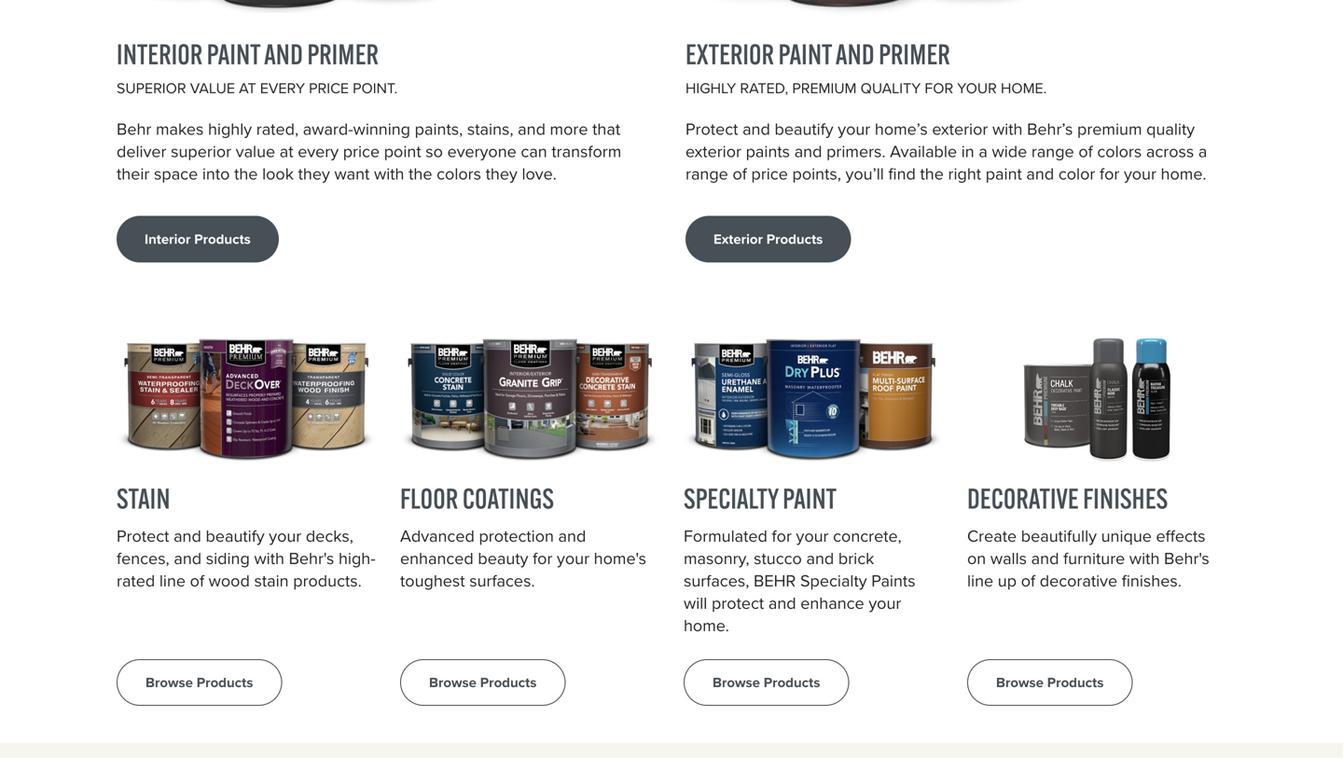 Task type: locate. For each thing, give the bounding box(es) containing it.
colors down paints,
[[437, 161, 481, 186]]

price inside behr makes highly rated, award-winning paints, stains, and more that deliver superior value at every price point so everyone can transform their space into the look they want with the colors they love.
[[343, 139, 380, 164]]

surfaces.
[[470, 569, 535, 594]]

and
[[264, 36, 303, 71], [836, 36, 875, 71]]

will
[[684, 591, 708, 616]]

for up behr
[[772, 524, 792, 549]]

with right furniture
[[1130, 546, 1160, 571]]

they right the at
[[298, 161, 330, 186]]

masonry,
[[684, 546, 750, 571]]

2 behr's from the left
[[1165, 546, 1210, 571]]

1 horizontal spatial a
[[1199, 139, 1208, 164]]

1 horizontal spatial behr's
[[1165, 546, 1210, 571]]

1 browse from the left
[[146, 673, 193, 693]]

home. down quality
[[1161, 161, 1207, 186]]

range left paints
[[686, 161, 729, 186]]

the right into
[[234, 161, 258, 186]]

behr's right "unique"
[[1165, 546, 1210, 571]]

your left decks,
[[269, 524, 302, 549]]

2 browse products link from the left
[[400, 660, 566, 706]]

paint
[[207, 36, 260, 71], [779, 36, 832, 71], [783, 481, 837, 516]]

2 and from the left
[[836, 36, 875, 71]]

with inside stain protect and beautify your decks, fences, and siding with behr's high- rated line of wood stain products.
[[254, 546, 285, 571]]

and inside interior paint and primer superior value at every price point.
[[264, 36, 303, 71]]

for right color
[[1100, 161, 1120, 186]]

1 horizontal spatial the
[[409, 161, 432, 186]]

4 browse products from the left
[[997, 673, 1104, 693]]

colors
[[1098, 139, 1142, 164], [437, 161, 481, 186]]

your inside floor coatings advanced protection and enhanced beauty for your home's toughest surfaces.
[[557, 546, 590, 571]]

paint inside exterior paint and primer highly rated, premium quality for your home.
[[779, 36, 832, 71]]

browse products for paint
[[713, 673, 821, 693]]

1 horizontal spatial primer
[[879, 36, 951, 71]]

finishes.
[[1122, 569, 1182, 594]]

exterior products link
[[686, 216, 851, 263]]

4 browse from the left
[[997, 673, 1044, 693]]

your inside stain protect and beautify your decks, fences, and siding with behr's high- rated line of wood stain products.
[[269, 524, 302, 549]]

exterior paint and primer highly rated, premium quality for your home.
[[686, 36, 1047, 99]]

line right rated
[[159, 569, 186, 594]]

decorative
[[1040, 569, 1118, 594]]

paint inside 'specialty paint formulated for your concrete, masonry, stucco and brick surfaces, behr specialty paints will protect and enhance your home.'
[[783, 481, 837, 516]]

exterior left paints
[[686, 139, 742, 164]]

of
[[1079, 139, 1093, 164], [733, 161, 747, 186], [190, 569, 204, 594], [1021, 569, 1036, 594]]

home. inside 'protect and beautify your home's exterior with behr's premium quality exterior paints and primers. available in a wide range of colors across a range of price points, you'll find the right paint and color for your home.'
[[1161, 161, 1207, 186]]

2 horizontal spatial the
[[921, 161, 944, 186]]

advanced
[[400, 524, 475, 549]]

3 browse from the left
[[713, 673, 760, 693]]

of right up
[[1021, 569, 1036, 594]]

protect inside stain protect and beautify your decks, fences, and siding with behr's high- rated line of wood stain products.
[[117, 524, 169, 549]]

protection
[[479, 524, 554, 549]]

winning
[[353, 117, 411, 141]]

and inside exterior paint and primer highly rated, premium quality for your home.
[[836, 36, 875, 71]]

colors inside behr makes highly rated, award-winning paints, stains, and more that deliver superior value at every price point so everyone can transform their space into the look they want with the colors they love.
[[437, 161, 481, 186]]

point.
[[353, 77, 398, 99]]

2 browse products from the left
[[429, 673, 537, 693]]

interior paint and primer superior value at every price point.
[[117, 36, 398, 99]]

home's
[[594, 546, 647, 571]]

the
[[234, 161, 258, 186], [409, 161, 432, 186], [921, 161, 944, 186]]

of left wood
[[190, 569, 204, 594]]

paints
[[872, 569, 916, 594]]

1 a from the left
[[979, 139, 988, 164]]

the right find
[[921, 161, 944, 186]]

products for floor coatings
[[480, 673, 537, 693]]

2 the from the left
[[409, 161, 432, 186]]

0 horizontal spatial colors
[[437, 161, 481, 186]]

specialty
[[801, 569, 867, 594]]

of right behr's
[[1079, 139, 1093, 164]]

browse for protect
[[146, 673, 193, 693]]

products for stain
[[197, 673, 253, 693]]

fences,
[[117, 546, 170, 571]]

highly
[[208, 117, 252, 141]]

coatings
[[463, 481, 554, 516]]

for inside 'protect and beautify your home's exterior with behr's premium quality exterior paints and primers. available in a wide range of colors across a range of price points, you'll find the right paint and color for your home.'
[[1100, 161, 1120, 186]]

everyone
[[447, 139, 517, 164]]

line
[[159, 569, 186, 594], [968, 569, 994, 594]]

paint inside interior paint and primer superior value at every price point.
[[207, 36, 260, 71]]

price left point
[[343, 139, 380, 164]]

interior
[[145, 229, 191, 249]]

for inside floor coatings advanced protection and enhanced beauty for your home's toughest surfaces.
[[533, 546, 553, 571]]

2 horizontal spatial for
[[1100, 161, 1120, 186]]

wide
[[992, 139, 1028, 164]]

0 horizontal spatial exterior
[[686, 139, 742, 164]]

beautify down premium
[[775, 117, 834, 141]]

1 horizontal spatial beautify
[[775, 117, 834, 141]]

makes
[[156, 117, 204, 141]]

behr's left high-
[[289, 546, 334, 571]]

0 horizontal spatial home.
[[684, 614, 730, 638]]

1 primer from the left
[[307, 36, 379, 71]]

and up premium
[[836, 36, 875, 71]]

a right in
[[979, 139, 988, 164]]

of inside decorative finishes create beautifully unique effects on walls and furniture with behr's line up of decorative finishes.
[[1021, 569, 1036, 594]]

range
[[1032, 139, 1075, 164], [686, 161, 729, 186]]

0 vertical spatial beautify
[[775, 117, 834, 141]]

2 line from the left
[[968, 569, 994, 594]]

0 horizontal spatial price
[[343, 139, 380, 164]]

across
[[1147, 139, 1195, 164]]

0 horizontal spatial a
[[979, 139, 988, 164]]

points,
[[793, 161, 842, 186]]

1 horizontal spatial line
[[968, 569, 994, 594]]

with right the 'want'
[[374, 161, 404, 186]]

and inside behr makes highly rated, award-winning paints, stains, and more that deliver superior value at every price point so everyone can transform their space into the look they want with the colors they love.
[[518, 117, 546, 141]]

price
[[309, 77, 349, 99]]

4 browse products link from the left
[[968, 660, 1133, 706]]

protect down highly
[[686, 117, 738, 141]]

1 vertical spatial beautify
[[206, 524, 265, 549]]

1 browse products from the left
[[146, 673, 253, 693]]

behr
[[117, 117, 151, 141]]

3 browse products from the left
[[713, 673, 821, 693]]

with left behr's
[[993, 117, 1023, 141]]

into
[[202, 161, 230, 186]]

browse for paint
[[713, 673, 760, 693]]

create
[[968, 524, 1017, 549]]

stains,
[[467, 117, 514, 141]]

colors right color
[[1098, 139, 1142, 164]]

protect down stain
[[117, 524, 169, 549]]

the inside 'protect and beautify your home's exterior with behr's premium quality exterior paints and primers. available in a wide range of colors across a range of price points, you'll find the right paint and color for your home.'
[[921, 161, 944, 186]]

with right siding
[[254, 546, 285, 571]]

primer inside interior paint and primer superior value at every price point.
[[307, 36, 379, 71]]

browse for finishes
[[997, 673, 1044, 693]]

0 horizontal spatial primer
[[307, 36, 379, 71]]

0 horizontal spatial protect
[[117, 524, 169, 549]]

1 browse products link from the left
[[117, 660, 282, 706]]

and inside floor coatings advanced protection and enhanced beauty for your home's toughest surfaces.
[[559, 524, 586, 549]]

home. down surfaces,
[[684, 614, 730, 638]]

price left points,
[[752, 161, 788, 186]]

beautify
[[775, 117, 834, 141], [206, 524, 265, 549]]

paint up stucco
[[783, 481, 837, 516]]

1 horizontal spatial protect
[[686, 117, 738, 141]]

every
[[298, 139, 339, 164]]

paint cans image
[[117, 0, 658, 16]]

1 horizontal spatial colors
[[1098, 139, 1142, 164]]

1 vertical spatial protect
[[117, 524, 169, 549]]

1 vertical spatial home.
[[684, 614, 730, 638]]

primer up the quality
[[879, 36, 951, 71]]

1 horizontal spatial for
[[772, 524, 792, 549]]

browse products link for finishes
[[968, 660, 1133, 706]]

exterior
[[686, 36, 775, 71]]

paint up at
[[207, 36, 260, 71]]

stucco
[[754, 546, 802, 571]]

they left love.
[[486, 161, 518, 186]]

with inside 'protect and beautify your home's exterior with behr's premium quality exterior paints and primers. available in a wide range of colors across a range of price points, you'll find the right paint and color for your home.'
[[993, 117, 1023, 141]]

paint up premium
[[779, 36, 832, 71]]

browse products link
[[117, 660, 282, 706], [400, 660, 566, 706], [684, 660, 849, 706], [968, 660, 1133, 706]]

for right beauty
[[533, 546, 553, 571]]

1 horizontal spatial price
[[752, 161, 788, 186]]

paint for specialty
[[783, 481, 837, 516]]

a right across
[[1199, 139, 1208, 164]]

1 horizontal spatial home.
[[1161, 161, 1207, 186]]

2 browse from the left
[[429, 673, 477, 693]]

products for specialty paint
[[764, 673, 821, 693]]

primer inside exterior paint and primer highly rated, premium quality for your home.
[[879, 36, 951, 71]]

0 horizontal spatial the
[[234, 161, 258, 186]]

0 vertical spatial protect
[[686, 117, 738, 141]]

transform
[[552, 139, 622, 164]]

brick
[[839, 546, 875, 571]]

protect
[[686, 117, 738, 141], [117, 524, 169, 549]]

0 horizontal spatial beautify
[[206, 524, 265, 549]]

exterior products
[[714, 229, 823, 249]]

primer
[[307, 36, 379, 71], [879, 36, 951, 71]]

primer up price
[[307, 36, 379, 71]]

beautify up wood
[[206, 524, 265, 549]]

your left home's
[[557, 546, 590, 571]]

and up every
[[264, 36, 303, 71]]

0 horizontal spatial for
[[533, 546, 553, 571]]

2 primer from the left
[[879, 36, 951, 71]]

exterior
[[932, 117, 988, 141], [686, 139, 742, 164]]

exterior down your
[[932, 117, 988, 141]]

highly
[[686, 77, 736, 99]]

0 horizontal spatial they
[[298, 161, 330, 186]]

browse products for coatings
[[429, 673, 537, 693]]

paints
[[746, 139, 790, 164]]

line left up
[[968, 569, 994, 594]]

1 the from the left
[[234, 161, 258, 186]]

with inside behr makes highly rated, award-winning paints, stains, and more that deliver superior value at every price point so everyone can transform their space into the look they want with the colors they love.
[[374, 161, 404, 186]]

1 horizontal spatial they
[[486, 161, 518, 186]]

1 horizontal spatial and
[[836, 36, 875, 71]]

range right wide
[[1032, 139, 1075, 164]]

1 they from the left
[[298, 161, 330, 186]]

0 horizontal spatial behr's
[[289, 546, 334, 571]]

0 horizontal spatial line
[[159, 569, 186, 594]]

with
[[993, 117, 1023, 141], [374, 161, 404, 186], [254, 546, 285, 571], [1130, 546, 1160, 571]]

0 vertical spatial home.
[[1161, 161, 1207, 186]]

3 browse products link from the left
[[684, 660, 849, 706]]

3 the from the left
[[921, 161, 944, 186]]

superior
[[117, 77, 186, 99]]

find
[[889, 161, 916, 186]]

behr makes highly rated, award-winning paints, stains, and more that deliver superior value at every price point so everyone can transform their space into the look they want with the colors they love.
[[117, 117, 622, 186]]

primer paint cans image
[[686, 0, 1227, 16]]

1 and from the left
[[264, 36, 303, 71]]

0 horizontal spatial and
[[264, 36, 303, 71]]

1 line from the left
[[159, 569, 186, 594]]

at
[[239, 77, 256, 99]]

1 horizontal spatial range
[[1032, 139, 1075, 164]]

point
[[384, 139, 421, 164]]

line inside stain protect and beautify your decks, fences, and siding with behr's high- rated line of wood stain products.
[[159, 569, 186, 594]]

the down paints,
[[409, 161, 432, 186]]

browse products
[[146, 673, 253, 693], [429, 673, 537, 693], [713, 673, 821, 693], [997, 673, 1104, 693]]

1 behr's from the left
[[289, 546, 334, 571]]

home. inside 'specialty paint formulated for your concrete, masonry, stucco and brick surfaces, behr specialty paints will protect and enhance your home.'
[[684, 614, 730, 638]]

that
[[593, 117, 621, 141]]

so
[[426, 139, 443, 164]]



Task type: vqa. For each thing, say whether or not it's contained in the screenshot.
"other"
no



Task type: describe. For each thing, give the bounding box(es) containing it.
browse products link for coatings
[[400, 660, 566, 706]]

every
[[260, 77, 305, 99]]

rated,
[[740, 77, 789, 99]]

walls
[[991, 546, 1027, 571]]

primers.
[[827, 139, 886, 164]]

toughest
[[400, 569, 465, 594]]

browse products link for paint
[[684, 660, 849, 706]]

look
[[262, 161, 294, 186]]

space
[[154, 161, 198, 186]]

quality
[[861, 77, 921, 99]]

rated,
[[256, 117, 299, 141]]

of up exterior
[[733, 161, 747, 186]]

unique
[[1102, 524, 1152, 549]]

can
[[521, 139, 547, 164]]

beautify inside 'protect and beautify your home's exterior with behr's premium quality exterior paints and primers. available in a wide range of colors across a range of price points, you'll find the right paint and color for your home.'
[[775, 117, 834, 141]]

love.
[[522, 161, 557, 186]]

their
[[117, 161, 150, 186]]

for inside 'specialty paint formulated for your concrete, masonry, stucco and brick surfaces, behr specialty paints will protect and enhance your home.'
[[772, 524, 792, 549]]

premium
[[1078, 117, 1143, 141]]

line inside decorative finishes create beautifully unique effects on walls and furniture with behr's line up of decorative finishes.
[[968, 569, 994, 594]]

rated
[[117, 569, 155, 594]]

and inside decorative finishes create beautifully unique effects on walls and furniture with behr's line up of decorative finishes.
[[1032, 546, 1059, 571]]

superior
[[171, 139, 232, 164]]

you'll
[[846, 161, 884, 186]]

products.
[[293, 569, 362, 594]]

value
[[190, 77, 235, 99]]

your up you'll
[[838, 117, 871, 141]]

finishes
[[1083, 481, 1168, 516]]

1 horizontal spatial exterior
[[932, 117, 988, 141]]

formulated
[[684, 524, 768, 549]]

concrete,
[[833, 524, 902, 549]]

beauty
[[478, 546, 529, 571]]

interior products
[[145, 229, 251, 249]]

wood
[[209, 569, 250, 594]]

deliver
[[117, 139, 167, 164]]

home's
[[875, 117, 928, 141]]

behr's inside decorative finishes create beautifully unique effects on walls and furniture with behr's line up of decorative finishes.
[[1165, 546, 1210, 571]]

protect
[[712, 591, 764, 616]]

siding
[[206, 546, 250, 571]]

want
[[334, 161, 370, 186]]

behr's
[[1027, 117, 1073, 141]]

specialty paint formulated for your concrete, masonry, stucco and brick surfaces, behr specialty paints will protect and enhance your home.
[[684, 481, 916, 638]]

beautify inside stain protect and beautify your decks, fences, and siding with behr's high- rated line of wood stain products.
[[206, 524, 265, 549]]

up
[[998, 569, 1017, 594]]

and for interior
[[264, 36, 303, 71]]

browse for coatings
[[429, 673, 477, 693]]

in
[[962, 139, 975, 164]]

protect inside 'protect and beautify your home's exterior with behr's premium quality exterior paints and primers. available in a wide range of colors across a range of price points, you'll find the right paint and color for your home.'
[[686, 117, 738, 141]]

primer for exterior paint and primer
[[879, 36, 951, 71]]

effects
[[1157, 524, 1206, 549]]

color
[[1059, 161, 1096, 186]]

home.
[[1001, 77, 1047, 99]]

surfaces,
[[684, 569, 750, 594]]

right
[[949, 161, 982, 186]]

2 they from the left
[[486, 161, 518, 186]]

of inside stain protect and beautify your decks, fences, and siding with behr's high- rated line of wood stain products.
[[190, 569, 204, 594]]

paints,
[[415, 117, 463, 141]]

specialty
[[684, 481, 779, 516]]

on
[[968, 546, 986, 571]]

products for decorative finishes
[[1048, 673, 1104, 693]]

primer for interior paint and primer
[[307, 36, 379, 71]]

with inside decorative finishes create beautifully unique effects on walls and furniture with behr's line up of decorative finishes.
[[1130, 546, 1160, 571]]

price inside 'protect and beautify your home's exterior with behr's premium quality exterior paints and primers. available in a wide range of colors across a range of price points, you'll find the right paint and color for your home.'
[[752, 161, 788, 186]]

floor coatings advanced protection and enhanced beauty for your home's toughest surfaces.
[[400, 481, 647, 594]]

browse products for finishes
[[997, 673, 1104, 693]]

stain
[[117, 481, 170, 516]]

behr's inside stain protect and beautify your decks, fences, and siding with behr's high- rated line of wood stain products.
[[289, 546, 334, 571]]

stain
[[254, 569, 289, 594]]

high-
[[339, 546, 376, 571]]

paint for exterior
[[779, 36, 832, 71]]

beautifully
[[1022, 524, 1097, 549]]

protect and beautify your home's exterior with behr's premium quality exterior paints and primers. available in a wide range of colors across a range of price points, you'll find the right paint and color for your home.
[[686, 117, 1208, 186]]

at
[[280, 139, 294, 164]]

your down "premium"
[[1124, 161, 1157, 186]]

value
[[236, 139, 275, 164]]

decorative
[[968, 481, 1079, 516]]

premium
[[793, 77, 857, 99]]

furniture
[[1064, 546, 1126, 571]]

exterior
[[714, 229, 763, 249]]

browse products link for protect
[[117, 660, 282, 706]]

quality
[[1147, 117, 1195, 141]]

decorative finishes create beautifully unique effects on walls and furniture with behr's line up of decorative finishes.
[[968, 481, 1210, 594]]

your right enhance
[[869, 591, 902, 616]]

award-
[[303, 117, 353, 141]]

and for exterior
[[836, 36, 875, 71]]

floor
[[400, 481, 458, 516]]

stain protect and beautify your decks, fences, and siding with behr's high- rated line of wood stain products.
[[117, 481, 376, 594]]

2 a from the left
[[1199, 139, 1208, 164]]

enhance
[[801, 591, 865, 616]]

enhanced
[[400, 546, 474, 571]]

paint
[[986, 161, 1022, 186]]

your left 'brick' at the right bottom
[[796, 524, 829, 549]]

browse products for protect
[[146, 673, 253, 693]]

paint for interior
[[207, 36, 260, 71]]

colors inside 'protect and beautify your home's exterior with behr's premium quality exterior paints and primers. available in a wide range of colors across a range of price points, you'll find the right paint and color for your home.'
[[1098, 139, 1142, 164]]

interior products link
[[117, 216, 279, 263]]

your
[[958, 77, 997, 99]]

0 horizontal spatial range
[[686, 161, 729, 186]]

for
[[925, 77, 954, 99]]

behr
[[754, 569, 796, 594]]

available
[[890, 139, 957, 164]]



